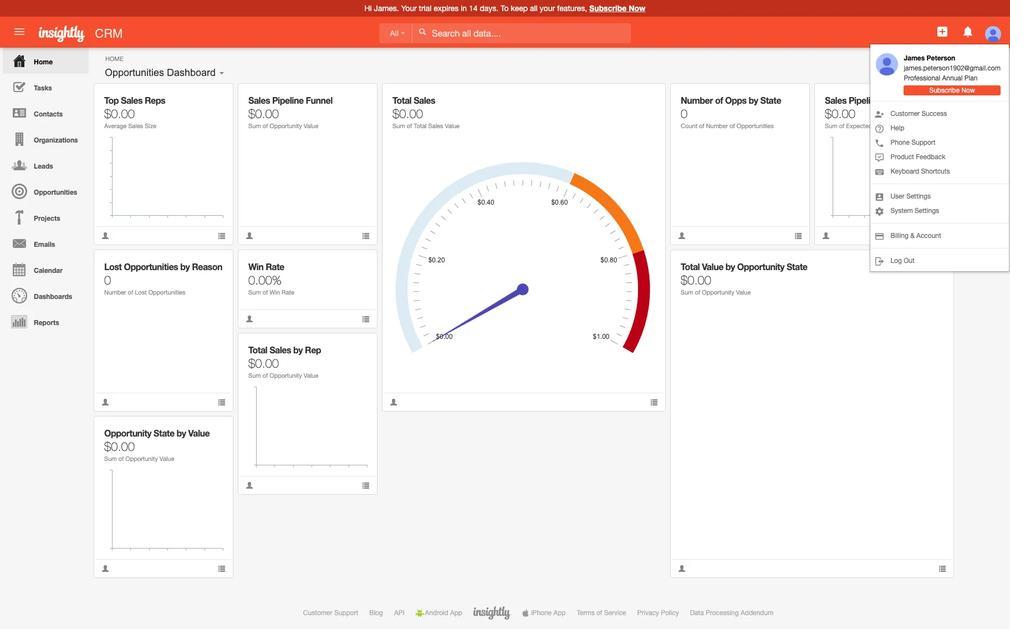 Task type: vqa. For each thing, say whether or not it's contained in the screenshot.
the left add
no



Task type: locate. For each thing, give the bounding box(es) containing it.
14
[[469, 4, 478, 13]]

total sales by rep link
[[249, 344, 321, 355]]

terms
[[577, 609, 595, 617]]

organizations link
[[3, 126, 89, 152]]

of inside the "win rate 0.00% sum of win rate"
[[263, 289, 268, 296]]

0 vertical spatial 0
[[681, 107, 688, 121]]

number up count
[[681, 95, 713, 105]]

0 vertical spatial subscribe now link
[[590, 3, 646, 13]]

hi james. your trial expires in 14 days. to keep all your features, subscribe now
[[365, 3, 646, 13]]

in
[[461, 4, 467, 13]]

help link
[[871, 121, 1010, 136]]

1 app from the left
[[450, 609, 463, 617]]

rate down win rate link
[[282, 289, 295, 296]]

home
[[105, 55, 123, 62], [34, 58, 53, 66]]

0 horizontal spatial win
[[249, 261, 264, 272]]

1 vertical spatial subscribe now link
[[904, 86, 1001, 96]]

app for android app
[[450, 609, 463, 617]]

0 horizontal spatial wrench image
[[210, 424, 218, 432]]

settings inside user settings link
[[907, 193, 931, 200]]

service
[[604, 609, 627, 617]]

sales pipeline weighted link
[[825, 95, 920, 105]]

1 horizontal spatial app
[[554, 609, 566, 617]]

$0.00 inside opportunity state by value $0.00 sum of opportunity value
[[104, 439, 135, 454]]

of inside total sales by rep $0.00 sum of opportunity value
[[263, 372, 268, 379]]

$0.00 up expected
[[825, 107, 856, 121]]

list image for total sales
[[651, 398, 658, 406]]

list image
[[362, 232, 370, 240], [939, 232, 947, 240], [362, 315, 370, 323], [218, 398, 226, 406], [651, 398, 658, 406], [362, 481, 370, 489], [218, 565, 226, 572]]

value inside total sales $0.00 sum of total sales value
[[445, 123, 460, 129]]

reports link
[[3, 308, 89, 334]]

home down crm
[[105, 55, 123, 62]]

by for total value by opportunity state
[[726, 261, 735, 272]]

1 horizontal spatial state
[[761, 95, 782, 105]]

navigation
[[0, 48, 89, 334]]

features,
[[557, 4, 588, 13]]

home up tasks link
[[34, 58, 53, 66]]

subscribe now link right features,
[[590, 3, 646, 13]]

subscribe now link
[[590, 3, 646, 13], [904, 86, 1001, 96]]

settings for system settings
[[915, 207, 940, 215]]

expected
[[847, 123, 873, 129]]

1 vertical spatial lost
[[135, 289, 147, 296]]

1 vertical spatial state
[[787, 261, 808, 272]]

peterson
[[927, 54, 956, 62]]

system
[[891, 207, 913, 215]]

1 horizontal spatial customer
[[891, 110, 920, 118]]

value inside total sales by rep $0.00 sum of opportunity value
[[304, 372, 319, 379]]

1 horizontal spatial pipeline
[[849, 95, 881, 105]]

1 horizontal spatial now
[[962, 87, 976, 95]]

$0.00 down total sales by rep link
[[249, 356, 279, 371]]

phone support link
[[871, 136, 1010, 150]]

list image for sales pipeline funnel
[[362, 232, 370, 240]]

0 horizontal spatial subscribe
[[590, 3, 627, 13]]

support up product feedback
[[912, 139, 936, 147]]

total
[[393, 95, 412, 105], [414, 123, 427, 129], [681, 261, 700, 272], [249, 344, 267, 355]]

weighted
[[883, 95, 920, 105]]

1 vertical spatial customer
[[303, 609, 333, 617]]

james
[[904, 54, 925, 62]]

number down the lost opportunities by reason link at top left
[[104, 289, 126, 296]]

of inside sales pipeline weighted $0.00 sum of expected revenue
[[840, 123, 845, 129]]

&
[[911, 232, 915, 240]]

by inside total value by opportunity state $0.00 sum of opportunity value
[[726, 261, 735, 272]]

1 vertical spatial now
[[962, 87, 976, 95]]

user settings
[[891, 193, 931, 200]]

sales inside sales pipeline weighted $0.00 sum of expected revenue
[[825, 95, 847, 105]]

now inside "james peterson james.peterson1902@gmail.com professional annual plan subscribe now"
[[962, 87, 976, 95]]

0 vertical spatial lost
[[104, 261, 122, 272]]

0 horizontal spatial support
[[334, 609, 358, 617]]

$0.00 inside total sales $0.00 sum of total sales value
[[393, 107, 423, 121]]

out
[[904, 257, 915, 265]]

0 vertical spatial wrench image
[[354, 258, 362, 266]]

0 vertical spatial now
[[629, 3, 646, 13]]

blog
[[370, 609, 383, 617]]

2 vertical spatial number
[[104, 289, 126, 296]]

1 horizontal spatial support
[[912, 139, 936, 147]]

trial
[[419, 4, 432, 13]]

reports
[[34, 318, 59, 327]]

support left blog
[[334, 609, 358, 617]]

0 horizontal spatial 0
[[104, 273, 111, 287]]

user image
[[102, 232, 109, 240], [246, 232, 253, 240], [678, 232, 686, 240], [823, 232, 830, 240], [390, 398, 398, 406], [678, 565, 686, 572]]

0 vertical spatial state
[[761, 95, 782, 105]]

by for total sales by rep
[[293, 344, 303, 355]]

2 vertical spatial state
[[154, 428, 175, 438]]

pipeline for weighted
[[849, 95, 881, 105]]

$0.00 inside sales pipeline weighted $0.00 sum of expected revenue
[[825, 107, 856, 121]]

sum inside sales pipeline funnel $0.00 sum of opportunity value
[[249, 123, 261, 129]]

log
[[891, 257, 902, 265]]

0 vertical spatial customer
[[891, 110, 920, 118]]

1 horizontal spatial wrench image
[[354, 258, 362, 266]]

number right count
[[706, 123, 728, 129]]

of down "sales pipeline funnel" link
[[263, 123, 268, 129]]

1 vertical spatial 0
[[104, 273, 111, 287]]

calendar link
[[3, 256, 89, 282]]

win up 0.00%
[[249, 261, 264, 272]]

of left expected
[[840, 123, 845, 129]]

user image
[[246, 315, 253, 323], [102, 398, 109, 406], [246, 481, 253, 489], [102, 565, 109, 572]]

0 vertical spatial rate
[[266, 261, 284, 272]]

$0.00 inside the top sales reps $0.00 average sales size
[[104, 107, 135, 121]]

of down 0.00%
[[263, 289, 268, 296]]

0 horizontal spatial home
[[34, 58, 53, 66]]

of right count
[[699, 123, 705, 129]]

subscribe
[[590, 3, 627, 13], [930, 87, 960, 95]]

user image for funnel
[[246, 232, 253, 240]]

app for iphone app
[[554, 609, 566, 617]]

2 pipeline from the left
[[849, 95, 881, 105]]

wrench image
[[210, 92, 218, 99], [354, 92, 362, 99], [643, 92, 650, 99], [787, 92, 795, 99], [210, 258, 218, 266], [354, 341, 362, 349]]

0 horizontal spatial pipeline
[[272, 95, 304, 105]]

keep
[[511, 4, 528, 13]]

total inside total value by opportunity state $0.00 sum of opportunity value
[[681, 261, 700, 272]]

size
[[145, 123, 156, 129]]

sales
[[121, 95, 143, 105], [249, 95, 270, 105], [414, 95, 436, 105], [825, 95, 847, 105], [128, 123, 143, 129], [429, 123, 443, 129], [270, 344, 291, 355]]

2 app from the left
[[554, 609, 566, 617]]

settings down user settings link
[[915, 207, 940, 215]]

subscribe right features,
[[590, 3, 627, 13]]

$0.00 inside sales pipeline funnel $0.00 sum of opportunity value
[[249, 107, 279, 121]]

contacts
[[34, 110, 63, 118]]

state inside the number of opps by state 0 count of number of opportunities
[[761, 95, 782, 105]]

policy
[[661, 609, 679, 617]]

api link
[[394, 609, 405, 617]]

settings
[[907, 193, 931, 200], [915, 207, 940, 215]]

total sales by rep $0.00 sum of opportunity value
[[249, 344, 321, 379]]

settings inside system settings link
[[915, 207, 940, 215]]

product feedback
[[891, 153, 946, 161]]

of down the opportunity state by value link
[[119, 455, 124, 462]]

1 pipeline from the left
[[272, 95, 304, 105]]

contacts link
[[3, 100, 89, 126]]

of inside total value by opportunity state $0.00 sum of opportunity value
[[695, 289, 701, 296]]

0 vertical spatial support
[[912, 139, 936, 147]]

top sales reps $0.00 average sales size
[[104, 95, 165, 129]]

1 horizontal spatial 0
[[681, 107, 688, 121]]

wrench image
[[354, 258, 362, 266], [210, 424, 218, 432]]

$0.00 down total sales link
[[393, 107, 423, 121]]

product feedback link
[[871, 150, 1010, 164]]

of down total value by opportunity state "link"
[[695, 289, 701, 296]]

win down 0.00%
[[270, 289, 280, 296]]

rate up 0.00%
[[266, 261, 284, 272]]

opportunities inside opportunities dashboard button
[[105, 67, 164, 78]]

emails
[[34, 240, 55, 249]]

support
[[912, 139, 936, 147], [334, 609, 358, 617]]

list image
[[218, 232, 226, 240], [795, 232, 803, 240], [939, 565, 947, 572]]

subscribe now link down annual
[[904, 86, 1001, 96]]

opportunity
[[270, 123, 302, 129], [738, 261, 785, 272], [702, 289, 735, 296], [270, 372, 302, 379], [104, 428, 152, 438], [126, 455, 158, 462]]

of down the lost opportunities by reason link at top left
[[128, 289, 133, 296]]

of down total sales by rep link
[[263, 372, 268, 379]]

1 horizontal spatial win
[[270, 289, 280, 296]]

of inside opportunity state by value $0.00 sum of opportunity value
[[119, 455, 124, 462]]

customer for customer success
[[891, 110, 920, 118]]

of down number of opps by state "link" on the right
[[730, 123, 735, 129]]

1 horizontal spatial subscribe
[[930, 87, 960, 95]]

1 vertical spatial number
[[706, 123, 728, 129]]

days.
[[480, 4, 499, 13]]

number
[[681, 95, 713, 105], [706, 123, 728, 129], [104, 289, 126, 296]]

customer support
[[303, 609, 358, 617]]

by inside total sales by rep $0.00 sum of opportunity value
[[293, 344, 303, 355]]

reason
[[192, 261, 222, 272]]

annual
[[943, 75, 963, 82]]

$0.00 up average
[[104, 107, 135, 121]]

$0.00 down the opportunity state by value link
[[104, 439, 135, 454]]

state inside total value by opportunity state $0.00 sum of opportunity value
[[787, 261, 808, 272]]

iphone app
[[531, 609, 566, 617]]

pipeline left funnel
[[272, 95, 304, 105]]

user image for $0.00
[[390, 398, 398, 406]]

Search all data.... text field
[[413, 23, 631, 43]]

by inside opportunity state by value $0.00 sum of opportunity value
[[177, 428, 186, 438]]

crm
[[95, 27, 123, 40]]

1 vertical spatial settings
[[915, 207, 940, 215]]

total sales link
[[393, 95, 436, 105]]

1 horizontal spatial lost
[[135, 289, 147, 296]]

all link
[[379, 23, 413, 43]]

$0.00 down "sales pipeline funnel" link
[[249, 107, 279, 121]]

sum
[[249, 123, 261, 129], [393, 123, 405, 129], [825, 123, 838, 129], [249, 289, 261, 296], [681, 289, 694, 296], [249, 372, 261, 379], [104, 455, 117, 462]]

customer for customer support
[[303, 609, 333, 617]]

organizations
[[34, 136, 78, 144]]

actions button
[[932, 59, 977, 76]]

leads link
[[3, 152, 89, 178]]

api
[[394, 609, 405, 617]]

of
[[716, 95, 723, 105], [263, 123, 268, 129], [407, 123, 412, 129], [699, 123, 705, 129], [730, 123, 735, 129], [840, 123, 845, 129], [128, 289, 133, 296], [263, 289, 268, 296], [695, 289, 701, 296], [263, 372, 268, 379], [119, 455, 124, 462], [597, 609, 603, 617]]

number inside lost opportunities by reason 0 number of lost opportunities
[[104, 289, 126, 296]]

wrench image for reps
[[210, 92, 218, 99]]

0 horizontal spatial customer
[[303, 609, 333, 617]]

0 horizontal spatial app
[[450, 609, 463, 617]]

by inside the number of opps by state 0 count of number of opportunities
[[749, 95, 759, 105]]

1 vertical spatial subscribe
[[930, 87, 960, 95]]

0 inside the number of opps by state 0 count of number of opportunities
[[681, 107, 688, 121]]

list image for sales pipeline weighted
[[939, 232, 947, 240]]

by inside lost opportunities by reason 0 number of lost opportunities
[[180, 261, 190, 272]]

pipeline up expected
[[849, 95, 881, 105]]

pipeline inside sales pipeline funnel $0.00 sum of opportunity value
[[272, 95, 304, 105]]

0 vertical spatial settings
[[907, 193, 931, 200]]

dashboards link
[[3, 282, 89, 308]]

user settings link
[[871, 189, 1010, 204]]

shortcuts
[[922, 168, 951, 176]]

wrench image for $0.00
[[643, 92, 650, 99]]

1 vertical spatial win
[[270, 289, 280, 296]]

$0.00 down total value by opportunity state "link"
[[681, 273, 712, 287]]

support for customer support
[[334, 609, 358, 617]]

settings up system settings
[[907, 193, 931, 200]]

win rate 0.00% sum of win rate
[[249, 261, 295, 296]]

sales inside total sales by rep $0.00 sum of opportunity value
[[270, 344, 291, 355]]

win rate link
[[249, 261, 284, 272]]

1 horizontal spatial list image
[[795, 232, 803, 240]]

tasks
[[34, 84, 52, 92]]

0 horizontal spatial state
[[154, 428, 175, 438]]

1 vertical spatial rate
[[282, 289, 295, 296]]

app right iphone
[[554, 609, 566, 617]]

billing & account link
[[871, 229, 1010, 243]]

james.peterson1902@gmail.com
[[904, 65, 1001, 72]]

pipeline inside sales pipeline weighted $0.00 sum of expected revenue
[[849, 95, 881, 105]]

of inside lost opportunities by reason 0 number of lost opportunities
[[128, 289, 133, 296]]

app right android
[[450, 609, 463, 617]]

phone support
[[891, 139, 936, 147]]

total value by opportunity state link
[[681, 261, 808, 272]]

2 horizontal spatial state
[[787, 261, 808, 272]]

total inside total sales by rep $0.00 sum of opportunity value
[[249, 344, 267, 355]]

all
[[390, 29, 399, 38]]

subscribe down annual
[[930, 87, 960, 95]]

of down total sales link
[[407, 123, 412, 129]]

now
[[629, 3, 646, 13], [962, 87, 976, 95]]

1 vertical spatial support
[[334, 609, 358, 617]]



Task type: describe. For each thing, give the bounding box(es) containing it.
sum inside total sales by rep $0.00 sum of opportunity value
[[249, 372, 261, 379]]

log out
[[891, 257, 915, 265]]

android app link
[[416, 609, 463, 617]]

data processing addendum link
[[690, 609, 774, 617]]

sales inside sales pipeline funnel $0.00 sum of opportunity value
[[249, 95, 270, 105]]

terms of service
[[577, 609, 627, 617]]

top sales reps link
[[104, 95, 165, 105]]

number of opps by state link
[[681, 95, 782, 105]]

sum inside opportunity state by value $0.00 sum of opportunity value
[[104, 455, 117, 462]]

iphone app link
[[522, 609, 566, 617]]

number of opps by state 0 count of number of opportunities
[[681, 95, 782, 129]]

sum inside total value by opportunity state $0.00 sum of opportunity value
[[681, 289, 694, 296]]

state for $0.00
[[787, 261, 808, 272]]

to
[[501, 4, 509, 13]]

2 horizontal spatial list image
[[939, 565, 947, 572]]

support for phone support
[[912, 139, 936, 147]]

james peterson james.peterson1902@gmail.com professional annual plan subscribe now
[[904, 54, 1001, 95]]

$0.00 inside total value by opportunity state $0.00 sum of opportunity value
[[681, 273, 712, 287]]

keyboard
[[891, 168, 920, 176]]

total for total
[[393, 95, 412, 105]]

wrench image for funnel
[[354, 92, 362, 99]]

1 horizontal spatial home
[[105, 55, 123, 62]]

reps
[[145, 95, 165, 105]]

success
[[922, 110, 948, 118]]

average
[[104, 123, 127, 129]]

subscribe inside "james peterson james.peterson1902@gmail.com professional annual plan subscribe now"
[[930, 87, 960, 95]]

0 vertical spatial subscribe
[[590, 3, 627, 13]]

settings for user settings
[[907, 193, 931, 200]]

help
[[891, 124, 905, 132]]

value inside sales pipeline funnel $0.00 sum of opportunity value
[[304, 123, 319, 129]]

billing & account
[[891, 232, 942, 240]]

1 vertical spatial wrench image
[[210, 424, 218, 432]]

all
[[530, 4, 538, 13]]

list image for total sales by rep
[[362, 481, 370, 489]]

total for $0.00
[[681, 261, 700, 272]]

expires
[[434, 4, 459, 13]]

total for sum
[[249, 344, 267, 355]]

0.00%
[[249, 273, 282, 287]]

of inside total sales $0.00 sum of total sales value
[[407, 123, 412, 129]]

iphone
[[531, 609, 552, 617]]

white image
[[419, 28, 427, 36]]

calendar
[[34, 266, 63, 275]]

your
[[401, 4, 417, 13]]

0 vertical spatial win
[[249, 261, 264, 272]]

android
[[425, 609, 449, 617]]

your
[[540, 4, 555, 13]]

blog link
[[370, 609, 383, 617]]

professional
[[904, 75, 941, 82]]

leads
[[34, 162, 53, 170]]

privacy
[[638, 609, 659, 617]]

billing
[[891, 232, 909, 240]]

0 horizontal spatial subscribe now link
[[590, 3, 646, 13]]

system settings link
[[871, 204, 1010, 218]]

user
[[891, 193, 905, 200]]

rep
[[305, 344, 321, 355]]

total value by opportunity state $0.00 sum of opportunity value
[[681, 261, 808, 296]]

privacy policy link
[[638, 609, 679, 617]]

by for opportunity state by value
[[177, 428, 186, 438]]

0 horizontal spatial lost
[[104, 261, 122, 272]]

emails link
[[3, 230, 89, 256]]

0 horizontal spatial list image
[[218, 232, 226, 240]]

keyboard shortcuts
[[891, 168, 951, 176]]

actions
[[939, 64, 966, 72]]

feedback
[[916, 153, 946, 161]]

total sales $0.00 sum of total sales value
[[393, 95, 460, 129]]

projects link
[[3, 204, 89, 230]]

state for 0
[[761, 95, 782, 105]]

customer support link
[[303, 609, 358, 617]]

dashboard
[[167, 67, 216, 78]]

state inside opportunity state by value $0.00 sum of opportunity value
[[154, 428, 175, 438]]

0 vertical spatial number
[[681, 95, 713, 105]]

sales pipeline weighted $0.00 sum of expected revenue
[[825, 95, 920, 129]]

product
[[891, 153, 915, 161]]

home inside 'home' link
[[34, 58, 53, 66]]

processing
[[706, 609, 739, 617]]

by for lost opportunities by reason
[[180, 261, 190, 272]]

opportunities dashboard
[[105, 67, 216, 78]]

navigation containing home
[[0, 48, 89, 334]]

user image for reps
[[102, 232, 109, 240]]

0 inside lost opportunities by reason 0 number of lost opportunities
[[104, 273, 111, 287]]

count
[[681, 123, 698, 129]]

android app
[[425, 609, 463, 617]]

opportunity state by value link
[[104, 428, 210, 438]]

tasks link
[[3, 74, 89, 100]]

sales pipeline funnel $0.00 sum of opportunity value
[[249, 95, 333, 129]]

$0.00 inside total sales by rep $0.00 sum of opportunity value
[[249, 356, 279, 371]]

lost opportunities by reason link
[[104, 261, 222, 272]]

plan
[[965, 75, 978, 82]]

sum inside the "win rate 0.00% sum of win rate"
[[249, 289, 261, 296]]

dashboards
[[34, 292, 72, 301]]

sales pipeline funnel link
[[249, 95, 333, 105]]

log out link
[[871, 254, 1010, 268]]

opportunity state by value $0.00 sum of opportunity value
[[104, 428, 210, 462]]

user image for weighted
[[823, 232, 830, 240]]

pipeline for funnel
[[272, 95, 304, 105]]

of left 'opps'
[[716, 95, 723, 105]]

sum inside sales pipeline weighted $0.00 sum of expected revenue
[[825, 123, 838, 129]]

opportunities inside opportunities link
[[34, 188, 77, 196]]

customer success
[[891, 110, 948, 118]]

opportunities inside the number of opps by state 0 count of number of opportunities
[[737, 123, 774, 129]]

opportunity inside sales pipeline funnel $0.00 sum of opportunity value
[[270, 123, 302, 129]]

list image for opportunity state by value
[[218, 565, 226, 572]]

james.
[[374, 4, 399, 13]]

notifications image
[[962, 25, 975, 38]]

top
[[104, 95, 119, 105]]

wrench image for by
[[354, 341, 362, 349]]

of right terms on the bottom of the page
[[597, 609, 603, 617]]

revenue
[[874, 123, 898, 129]]

home link
[[3, 48, 89, 74]]

addendum
[[741, 609, 774, 617]]

0 horizontal spatial now
[[629, 3, 646, 13]]

data
[[690, 609, 704, 617]]

lost opportunities by reason 0 number of lost opportunities
[[104, 261, 222, 296]]

of inside sales pipeline funnel $0.00 sum of opportunity value
[[263, 123, 268, 129]]

funnel
[[306, 95, 333, 105]]

sum inside total sales $0.00 sum of total sales value
[[393, 123, 405, 129]]

phone
[[891, 139, 910, 147]]

1 horizontal spatial subscribe now link
[[904, 86, 1001, 96]]

opportunity inside total sales by rep $0.00 sum of opportunity value
[[270, 372, 302, 379]]

data processing addendum
[[690, 609, 774, 617]]



